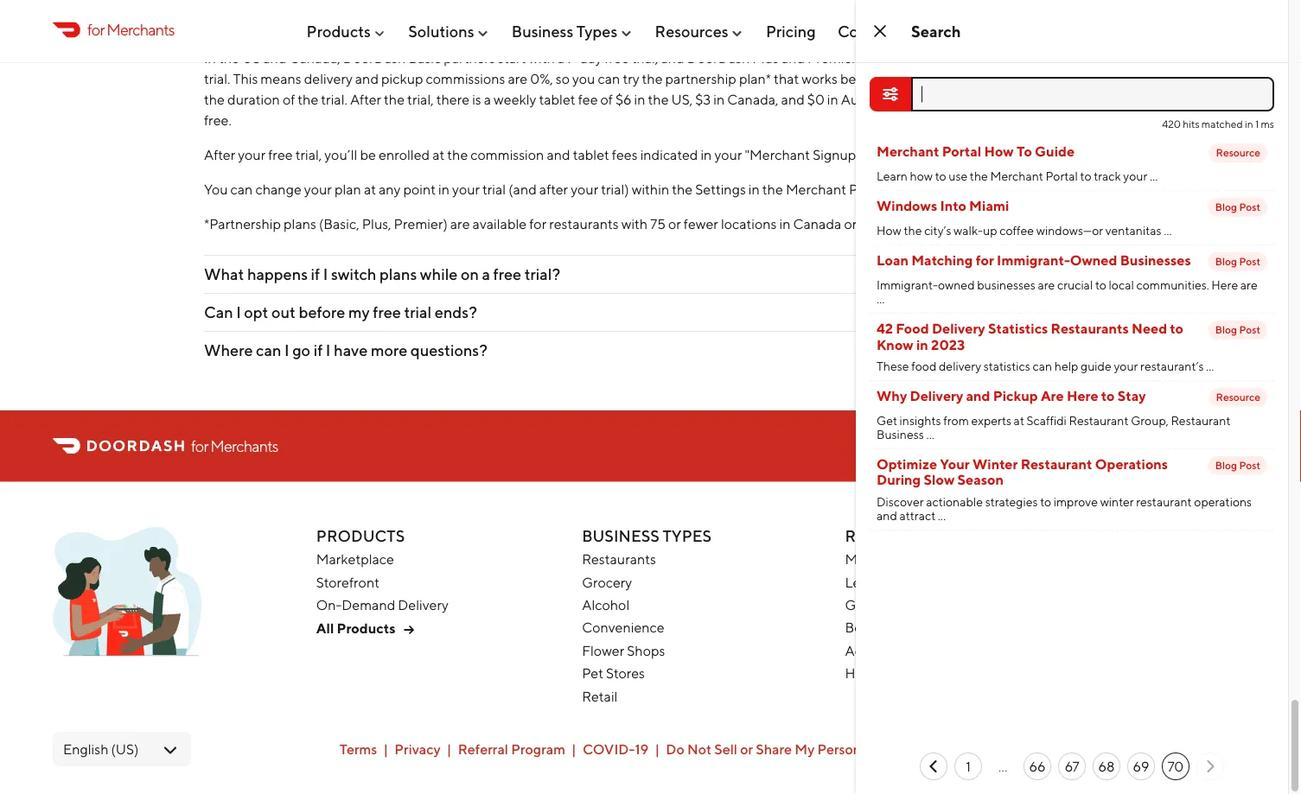 Task type: vqa. For each thing, say whether or not it's contained in the screenshot.
1st 10 MIN READ from the right
no



Task type: locate. For each thing, give the bounding box(es) containing it.
the inside button
[[277, 12, 301, 31]]

discounts
[[910, 620, 972, 636]]

plans left while
[[380, 265, 417, 283]]

twitter image
[[1132, 527, 1152, 548]]

1 horizontal spatial trial,
[[407, 91, 434, 108]]

there
[[436, 91, 470, 108]]

trial,
[[632, 50, 658, 66], [407, 91, 434, 108], [295, 146, 322, 163]]

1 vertical spatial products
[[316, 526, 405, 545]]

restaurants
[[1051, 320, 1129, 337], [582, 551, 656, 568]]

1 horizontal spatial delivery
[[939, 359, 981, 373]]

ms
[[1261, 118, 1274, 130]]

1 vertical spatial immigrant-
[[877, 278, 938, 292]]

… inside the get insights from experts at scaffidi restaurant group, restaurant business …
[[926, 427, 934, 442]]

1 vertical spatial for merchants
[[191, 437, 278, 455]]

can inside in the us and canada, doordash basic partners start with a 7-day free trial, and doordash plus and premier partners start with a 30-day free trial. this means delivery and pickup commissions are 0%, so you can try the partnership plan* that works best for you. tablet fees are also $0 for the duration of the trial. after the trial, there is a weekly tablet fee of $6 in the us, $3 in canada, and $0 in australia. point of sale integrations are free.
[[598, 70, 620, 87]]

your
[[940, 456, 970, 472]]

so
[[556, 70, 570, 87]]

optimize
[[877, 456, 937, 472]]

plan*
[[739, 70, 771, 87]]

of
[[283, 91, 295, 108], [600, 91, 613, 108], [937, 91, 949, 108]]

business for business types restaurants grocery alcohol convenience flower shops pet stores retail
[[582, 526, 660, 545]]

2 horizontal spatial at
[[1014, 413, 1024, 428]]

portal down guide
[[1046, 169, 1078, 183]]

happens
[[247, 265, 308, 283]]

0 vertical spatial resource
[[1216, 147, 1261, 159]]

is
[[472, 91, 481, 108]]

and up partnership
[[661, 50, 684, 66]]

1 vertical spatial plans
[[380, 265, 417, 283]]

1 horizontal spatial for merchants
[[191, 437, 278, 455]]

to left local
[[1095, 278, 1106, 292]]

can left 'go'
[[256, 341, 281, 360]]

with left 75 on the top of page
[[621, 216, 648, 232]]

resource for merchant portal how to guide
[[1216, 147, 1261, 159]]

2 chevron down image from the top
[[1063, 302, 1084, 323]]

fee
[[578, 91, 598, 108]]

0 vertical spatial trial
[[335, 12, 363, 31]]

1 vertical spatial merchants
[[210, 437, 278, 455]]

if right happens on the top of page
[[311, 265, 320, 283]]

1 horizontal spatial how
[[877, 223, 902, 238]]

$0 down works on the right of the page
[[807, 91, 825, 108]]

blog post for operations
[[1215, 459, 1261, 471]]

$3
[[695, 91, 711, 108]]

2 horizontal spatial of
[[937, 91, 949, 108]]

start up weekly in the left of the page
[[498, 50, 526, 66]]

merchant inside resources merchant blog learning center guides & webinars benefits & discounts advocacy & access help & faq
[[845, 551, 906, 568]]

business up 7-
[[512, 22, 573, 40]]

day up also
[[1006, 50, 1028, 66]]

plus,
[[362, 216, 391, 232]]

or right 75 on the top of page
[[668, 216, 681, 232]]

here right are
[[1067, 388, 1098, 404]]

i left switch at the left of page
[[323, 265, 328, 283]]

at right enrolled
[[432, 146, 445, 163]]

2 vertical spatial chevron down image
[[1063, 340, 1084, 361]]

to
[[1017, 143, 1032, 160]]

help
[[845, 665, 875, 682]]

canada, down plan*
[[727, 91, 779, 108]]

420
[[1162, 118, 1181, 130]]

0 vertical spatial resources
[[655, 22, 728, 40]]

linkedin image
[[1215, 527, 1235, 548]]

switch
[[331, 265, 376, 283]]

free right "does"
[[304, 12, 332, 31]]

flower shops link
[[582, 642, 665, 659]]

commission
[[471, 146, 544, 163]]

1 vertical spatial fees
[[612, 146, 638, 163]]

blog right need
[[1215, 324, 1237, 336]]

0 horizontal spatial business
[[512, 22, 573, 40]]

1 horizontal spatial with
[[621, 216, 648, 232]]

blog right businesses
[[1215, 255, 1237, 268]]

the right within
[[672, 181, 693, 197]]

start up tablet
[[914, 50, 941, 66]]

contact
[[838, 22, 896, 40]]

© 2023 doordash
[[1121, 741, 1235, 757]]

to right need
[[1170, 320, 1184, 337]]

0 vertical spatial fees
[[959, 70, 985, 87]]

guides
[[845, 597, 889, 613]]

1 vertical spatial trial
[[482, 181, 506, 197]]

post for owned
[[1239, 255, 1261, 268]]

delivery inside 42 food delivery statistics restaurants need to know in 2023
[[932, 320, 985, 337]]

business for business types
[[512, 22, 573, 40]]

a left 'partner'
[[1178, 438, 1186, 454]]

facebook image
[[1159, 527, 1180, 548]]

2 vertical spatial trial
[[404, 303, 432, 322]]

resources inside resources merchant blog learning center guides & webinars benefits & discounts advocacy & access help & faq
[[845, 526, 943, 545]]

0 vertical spatial business
[[512, 22, 573, 40]]

1 horizontal spatial types
[[663, 526, 712, 545]]

1 right the go to previous page image
[[966, 759, 971, 775]]

1 vertical spatial 2023
[[1136, 741, 1169, 757]]

… up 42
[[877, 292, 885, 306]]

in left ms
[[1245, 118, 1253, 130]]

2 horizontal spatial trial
[[482, 181, 506, 197]]

canada, down how does the free trial work?
[[289, 50, 340, 66]]

blog for operations
[[1215, 459, 1237, 471]]

canada,
[[289, 50, 340, 66], [727, 91, 779, 108]]

with up tablet
[[944, 50, 970, 66]]

1 vertical spatial 1
[[966, 759, 971, 775]]

business inside business types restaurants grocery alcohol convenience flower shops pet stores retail
[[582, 526, 660, 545]]

windows
[[877, 198, 937, 214]]

1 vertical spatial types
[[663, 526, 712, 545]]

68
[[1098, 759, 1115, 775]]

immigrant- down loan
[[877, 278, 938, 292]]

types
[[577, 22, 618, 40], [663, 526, 712, 545]]

food
[[896, 320, 929, 337]]

2 vertical spatial how
[[877, 223, 902, 238]]

within
[[632, 181, 669, 197]]

marketplace
[[316, 551, 394, 568]]

fees inside in the us and canada, doordash basic partners start with a 7-day free trial, and doordash plus and premier partners start with a 30-day free trial. this means delivery and pickup commissions are 0%, so you can try the partnership plan* that works best for you. tablet fees are also $0 for the duration of the trial. after the trial, there is a weekly tablet fee of $6 in the us, $3 in canada, and $0 in australia. point of sale integrations are free.
[[959, 70, 985, 87]]

1 horizontal spatial $0
[[1037, 70, 1054, 87]]

the left 'city's'
[[904, 223, 922, 238]]

why delivery and pickup are here to stay
[[877, 388, 1146, 404]]

delivery right food
[[939, 359, 981, 373]]

and left attract
[[877, 509, 897, 523]]

or right canada
[[844, 216, 857, 232]]

business inside the get insights from experts at scaffidi restaurant group, restaurant business …
[[877, 427, 924, 442]]

4 post from the top
[[1239, 459, 1261, 471]]

restaurants inside 42 food delivery statistics restaurants need to know in 2023
[[1051, 320, 1129, 337]]

scaffidi
[[1027, 413, 1067, 428]]

1 horizontal spatial canada,
[[727, 91, 779, 108]]

are
[[1041, 388, 1064, 404]]

trial left ends?
[[404, 303, 432, 322]]

1 horizontal spatial day
[[1006, 50, 1028, 66]]

business
[[512, 22, 573, 40], [877, 427, 924, 442], [582, 526, 660, 545]]

how inside button
[[204, 12, 237, 31]]

0 horizontal spatial trial
[[335, 12, 363, 31]]

resources for resources
[[655, 22, 728, 40]]

1 vertical spatial resource
[[1216, 391, 1261, 403]]

partners up commissions
[[444, 50, 495, 66]]

to inside 42 food delivery statistics restaurants need to know in 2023
[[1170, 320, 1184, 337]]

1 vertical spatial at
[[364, 181, 376, 197]]

1 horizontal spatial business
[[582, 526, 660, 545]]

fees
[[959, 70, 985, 87], [612, 146, 638, 163]]

1 vertical spatial canada,
[[727, 91, 779, 108]]

2 blog post from the top
[[1215, 255, 1261, 268]]

trial left the (and
[[482, 181, 506, 197]]

1 vertical spatial trial.
[[321, 91, 347, 108]]

0 vertical spatial chevron down image
[[1063, 264, 1084, 285]]

the left us,
[[648, 91, 669, 108]]

or right sell
[[740, 741, 753, 758]]

are down loan matching for immigrant-owned businesses link
[[1038, 278, 1055, 292]]

delivery
[[304, 70, 353, 87], [939, 359, 981, 373]]

2 day from the left
[[1006, 50, 1028, 66]]

to left improve
[[1040, 495, 1051, 509]]

blog inside resources merchant blog learning center guides & webinars benefits & discounts advocacy & access help & faq
[[908, 551, 937, 568]]

trial left work?
[[335, 12, 363, 31]]

… for loan matching for immigrant-owned businesses
[[877, 292, 885, 306]]

in right settings
[[749, 181, 760, 197]]

1 vertical spatial how
[[984, 143, 1014, 160]]

and
[[263, 50, 286, 66], [661, 50, 684, 66], [781, 50, 805, 66], [355, 70, 379, 87], [781, 91, 805, 108], [547, 146, 570, 163], [966, 388, 990, 404], [877, 509, 897, 523]]

1 resource from the top
[[1216, 147, 1261, 159]]

resource up 'partner'
[[1216, 391, 1261, 403]]

trial)
[[601, 181, 629, 197]]

… right track
[[1150, 169, 1158, 183]]

how left "does"
[[204, 12, 237, 31]]

42
[[877, 320, 893, 337]]

benefits
[[845, 620, 896, 636]]

types inside "business types" link
[[577, 22, 618, 40]]

discover actionable strategies to improve winter restaurant operations and attract …
[[877, 495, 1252, 523]]

1 horizontal spatial resources
[[845, 526, 943, 545]]

to inside discover actionable strategies to improve winter restaurant operations and attract …
[[1040, 495, 1051, 509]]

1 horizontal spatial of
[[600, 91, 613, 108]]

0 horizontal spatial at
[[364, 181, 376, 197]]

canada
[[793, 216, 842, 232]]

… for why delivery and pickup are here to stay
[[926, 427, 934, 442]]

at left any
[[364, 181, 376, 197]]

premier
[[808, 50, 857, 66]]

0 horizontal spatial with
[[528, 50, 555, 66]]

1 vertical spatial restaurants
[[582, 551, 656, 568]]

1 horizontal spatial partners
[[859, 50, 911, 66]]

close image
[[870, 21, 891, 41]]

0 vertical spatial restaurants
[[1051, 320, 1129, 337]]

2 start from the left
[[914, 50, 941, 66]]

ventanitas
[[1106, 223, 1162, 238]]

linkedin link
[[1215, 527, 1235, 548]]

fees up 'trial)'
[[612, 146, 638, 163]]

1 horizontal spatial doordash
[[687, 50, 750, 66]]

twitter link
[[1132, 527, 1152, 548]]

how up loan
[[877, 223, 902, 238]]

2 post from the top
[[1239, 255, 1261, 268]]

blog for owned
[[1215, 255, 1237, 268]]

1 chevron down image from the top
[[1063, 264, 1084, 285]]

2 vertical spatial at
[[1014, 413, 1024, 428]]

plans
[[284, 216, 316, 232], [380, 265, 417, 283]]

0 horizontal spatial trial.
[[204, 70, 230, 87]]

1 of from the left
[[283, 91, 295, 108]]

restaurants inside business types restaurants grocery alcohol convenience flower shops pet stores retail
[[582, 551, 656, 568]]

0 horizontal spatial of
[[283, 91, 295, 108]]

0 vertical spatial canada,
[[289, 50, 340, 66]]

become a partner
[[1124, 438, 1235, 454]]

and inside discover actionable strategies to improve winter restaurant operations and attract …
[[877, 509, 897, 523]]

fewer
[[684, 216, 718, 232]]

types for business types
[[577, 22, 618, 40]]

tablet up 'trial)'
[[573, 146, 609, 163]]

0 vertical spatial portal
[[942, 143, 981, 160]]

in inside 42 food delivery statistics restaurants need to know in 2023
[[916, 336, 928, 353]]

0 horizontal spatial immigrant-
[[877, 278, 938, 292]]

retail link
[[582, 688, 618, 705]]

are right communities.
[[1241, 278, 1258, 292]]

after down 'free.'
[[204, 146, 235, 163]]

plans left (basic,
[[284, 216, 316, 232]]

doordash up "70"
[[1172, 741, 1235, 757]]

0 horizontal spatial how
[[204, 12, 237, 31]]

2 resource from the top
[[1216, 391, 1261, 403]]

business up optimize
[[877, 427, 924, 442]]

0 vertical spatial after
[[350, 91, 381, 108]]

2 vertical spatial delivery
[[398, 597, 449, 613]]

2 partners from the left
[[859, 50, 911, 66]]

at down pickup
[[1014, 413, 1024, 428]]

1 vertical spatial resources
[[845, 526, 943, 545]]

2023 up 69
[[1136, 741, 1169, 757]]

how
[[910, 169, 933, 183]]

filters button
[[870, 77, 911, 112]]

2 vertical spatial products
[[337, 620, 396, 637]]

68 button
[[1093, 753, 1120, 781]]

a right on
[[482, 265, 490, 283]]

& down guides & webinars link
[[899, 620, 908, 636]]

3 chevron down image from the top
[[1063, 340, 1084, 361]]

out
[[271, 303, 296, 322]]

in left canada
[[779, 216, 791, 232]]

2 horizontal spatial business
[[877, 427, 924, 442]]

optimize your winter restaurant operations during slow season link
[[877, 456, 1202, 488]]

0 horizontal spatial day
[[580, 50, 602, 66]]

and up the experts
[[966, 388, 990, 404]]

immigrant- down how the city's walk-up coffee windows—or ventanitas …
[[997, 252, 1070, 268]]

1 vertical spatial business
[[877, 427, 924, 442]]

0 vertical spatial trial,
[[632, 50, 658, 66]]

3 post from the top
[[1239, 324, 1261, 336]]

crucial
[[1057, 278, 1093, 292]]

restaurants up guide
[[1051, 320, 1129, 337]]

solutions
[[408, 22, 474, 40]]

restaurants up grocery
[[582, 551, 656, 568]]

loan matching for immigrant-owned businesses link
[[877, 252, 1191, 268]]

1 horizontal spatial 1
[[1255, 118, 1259, 130]]

trial, left you'll
[[295, 146, 322, 163]]

go to next page image
[[1200, 757, 1221, 777]]

trial inside button
[[335, 12, 363, 31]]

0 horizontal spatial 1
[[966, 759, 971, 775]]

chevron down image
[[1063, 264, 1084, 285], [1063, 302, 1084, 323], [1063, 340, 1084, 361]]

and left 'pickup'
[[355, 70, 379, 87]]

1 vertical spatial $0
[[807, 91, 825, 108]]

delivery right means
[[304, 70, 353, 87]]

2 vertical spatial trial,
[[295, 146, 322, 163]]

1 horizontal spatial or
[[740, 741, 753, 758]]

0 vertical spatial delivery
[[304, 70, 353, 87]]

0 horizontal spatial partners
[[444, 50, 495, 66]]

can left "help"
[[1033, 359, 1052, 373]]

…
[[1150, 169, 1158, 183], [1164, 223, 1172, 238], [877, 292, 885, 306], [1206, 359, 1214, 373], [926, 427, 934, 442], [938, 509, 946, 523]]

help
[[1055, 359, 1078, 373]]

types inside business types restaurants grocery alcohol convenience flower shops pet stores retail
[[663, 526, 712, 545]]

statistics
[[988, 320, 1048, 337]]

to left stay
[[1101, 388, 1115, 404]]

1 horizontal spatial restaurants
[[1051, 320, 1129, 337]]

basic
[[408, 50, 441, 66]]

4 blog post from the top
[[1215, 459, 1261, 471]]

0 horizontal spatial here
[[1067, 388, 1098, 404]]

winter
[[1100, 495, 1134, 509]]

1 blog post from the top
[[1215, 201, 1261, 213]]

group,
[[1131, 413, 1169, 428]]

shops
[[627, 642, 665, 659]]

66 button
[[1024, 753, 1051, 781]]

questions?
[[411, 341, 487, 360]]

go to previous page image
[[923, 757, 944, 777]]

1 horizontal spatial plans
[[380, 265, 417, 283]]

69 button
[[1127, 753, 1155, 781]]

statistics
[[984, 359, 1030, 373]]

on-demand delivery link
[[316, 597, 449, 613]]

1 vertical spatial delivery
[[939, 359, 981, 373]]

trial. up you'll
[[321, 91, 347, 108]]

trial, up the try
[[632, 50, 658, 66]]

settings
[[695, 181, 746, 197]]

on-
[[316, 597, 342, 613]]

this
[[233, 70, 258, 87]]

1 horizontal spatial here
[[1212, 278, 1238, 292]]

immigrant- inside immigrant-owned businesses are crucial to local communities. here are …
[[877, 278, 938, 292]]

the right "does"
[[277, 12, 301, 31]]

1 vertical spatial after
[[204, 146, 235, 163]]

0 vertical spatial plans
[[284, 216, 316, 232]]

doordash up 'pickup'
[[343, 50, 406, 66]]

in up food
[[916, 336, 928, 353]]

0 horizontal spatial delivery
[[304, 70, 353, 87]]

slow
[[924, 472, 955, 488]]

0 horizontal spatial for merchants
[[87, 20, 174, 39]]

have
[[334, 341, 368, 360]]

0 horizontal spatial $0
[[807, 91, 825, 108]]

0 vertical spatial 2023
[[931, 336, 965, 353]]

i left 'go'
[[284, 341, 289, 360]]

… inside discover actionable strategies to improve winter restaurant operations and attract …
[[938, 509, 946, 523]]

at inside the get insights from experts at scaffidi restaurant group, restaurant business …
[[1014, 413, 1024, 428]]

why
[[877, 388, 907, 404]]

work?
[[366, 12, 409, 31]]

0 vertical spatial $0
[[1037, 70, 1054, 87]]

privacy link
[[394, 741, 441, 758]]

restaurant's
[[1140, 359, 1204, 373]]

your left 'trial)'
[[571, 181, 598, 197]]

1 start from the left
[[498, 50, 526, 66]]

arrow right image
[[398, 620, 419, 641]]

… up businesses
[[1164, 223, 1172, 238]]

trial. down in
[[204, 70, 230, 87]]

0 horizontal spatial start
[[498, 50, 526, 66]]

… right restaurant's
[[1206, 359, 1214, 373]]

coffee
[[1000, 223, 1034, 238]]

… for optimize your winter restaurant operations during slow season
[[938, 509, 946, 523]]

… inside immigrant-owned businesses are crucial to local communities. here are …
[[877, 292, 885, 306]]

3 blog post from the top
[[1215, 324, 1261, 336]]

to left track
[[1080, 169, 1092, 183]]

0 vertical spatial here
[[1212, 278, 1238, 292]]

resource for why delivery and pickup are here to stay
[[1216, 391, 1261, 403]]

merchant portal how to guide
[[877, 143, 1075, 160]]

portal up 'use'
[[942, 143, 981, 160]]



Task type: describe. For each thing, give the bounding box(es) containing it.
& down learning center link
[[892, 597, 901, 613]]

how does the free trial work?
[[204, 12, 409, 31]]

blog post for restaurants
[[1215, 324, 1261, 336]]

plan
[[334, 181, 361, 197]]

free right my
[[373, 303, 401, 322]]

0%,
[[530, 70, 553, 87]]

0 horizontal spatial merchants
[[107, 20, 174, 39]]

tablet inside in the us and canada, doordash basic partners start with a 7-day free trial, and doordash plus and premier partners start with a 30-day free trial. this means delivery and pickup commissions are 0%, so you can try the partnership plan* that works best for you. tablet fees are also $0 for the duration of the trial. after the trial, there is a weekly tablet fee of $6 in the us, $3 in canada, and $0 in australia. point of sale integrations are free.
[[539, 91, 575, 108]]

2023 inside 42 food delivery statistics restaurants need to know in 2023
[[931, 336, 965, 353]]

0 horizontal spatial trial,
[[295, 146, 322, 163]]

chevron down image for what happens if i switch plans while on a free trial?
[[1063, 264, 1084, 285]]

chevron down image for where can i go if i have more questions?
[[1063, 340, 1084, 361]]

how for city's
[[877, 223, 902, 238]]

personal
[[817, 741, 872, 758]]

1 horizontal spatial at
[[432, 146, 445, 163]]

delivery inside 'marketplace storefront on-demand delivery'
[[398, 597, 449, 613]]

0 vertical spatial trial.
[[204, 70, 230, 87]]

1 vertical spatial trial,
[[407, 91, 434, 108]]

types for business types restaurants grocery alcohol convenience flower shops pet stores retail
[[663, 526, 712, 545]]

0 vertical spatial products
[[306, 22, 371, 40]]

use
[[949, 169, 968, 183]]

0 horizontal spatial doordash
[[343, 50, 406, 66]]

covid-
[[583, 741, 635, 758]]

chevron down image for can i opt out before my free trial ends?
[[1063, 302, 1084, 323]]

after inside in the us and canada, doordash basic partners start with a 7-day free trial, and doordash plus and premier partners start with a 30-day free trial. this means delivery and pickup commissions are 0%, so you can try the partnership plan* that works best for you. tablet fees are also $0 for the duration of the trial. after the trial, there is a weekly tablet fee of $6 in the us, $3 in canada, and $0 in australia. point of sale integrations are free.
[[350, 91, 381, 108]]

in right the point
[[438, 181, 450, 197]]

your left the plan
[[304, 181, 332, 197]]

here inside immigrant-owned businesses are crucial to local communities. here are …
[[1212, 278, 1238, 292]]

restaurant inside optimize your winter restaurant operations during slow season
[[1021, 456, 1092, 472]]

referral program
[[458, 741, 565, 758]]

1 horizontal spatial portal
[[1046, 169, 1078, 183]]

are right premier)
[[450, 216, 470, 232]]

1 vertical spatial tablet
[[573, 146, 609, 163]]

70
[[1168, 759, 1184, 775]]

your up change
[[238, 146, 266, 163]]

marketplace storefront on-demand delivery
[[316, 551, 449, 613]]

doordash for merchants image
[[53, 527, 201, 666]]

0 vertical spatial if
[[311, 265, 320, 283]]

merchant up canada
[[786, 181, 846, 197]]

the up 'free.'
[[204, 91, 225, 108]]

2 horizontal spatial with
[[944, 50, 970, 66]]

2 horizontal spatial doordash
[[1172, 741, 1235, 757]]

you can change your plan at any point in your trial (and after your trial) within the settings in the merchant portal.
[[204, 181, 889, 197]]

a left 30-
[[973, 50, 980, 66]]

do
[[666, 741, 685, 758]]

67 button
[[1058, 753, 1086, 781]]

for merchants link
[[53, 18, 174, 41]]

1 inside 1 button
[[966, 759, 971, 775]]

blog for restaurants
[[1215, 324, 1237, 336]]

1 post from the top
[[1239, 201, 1261, 213]]

these food delivery statistics can help guide your restaurant's …
[[877, 359, 1214, 373]]

1 day from the left
[[580, 50, 602, 66]]

1 vertical spatial if
[[314, 341, 323, 360]]

before
[[299, 303, 345, 322]]

australia.
[[841, 91, 898, 108]]

free left trial?
[[493, 265, 521, 283]]

in right $3
[[714, 91, 725, 108]]

in down works on the right of the page
[[827, 91, 838, 108]]

the down 'pickup'
[[384, 91, 405, 108]]

business types link
[[512, 15, 633, 47]]

pricing
[[766, 22, 816, 40]]

integrations
[[978, 91, 1052, 108]]

free up the try
[[605, 50, 629, 66]]

miami
[[969, 198, 1009, 214]]

communities.
[[1136, 278, 1209, 292]]

and down that
[[781, 91, 805, 108]]

i left opt
[[236, 303, 241, 322]]

your up settings
[[714, 146, 742, 163]]

matching
[[911, 252, 973, 268]]

us,
[[671, 91, 693, 108]]

guides & webinars link
[[845, 597, 962, 613]]

where
[[204, 341, 253, 360]]

commissions
[[426, 70, 505, 87]]

does
[[240, 12, 274, 31]]

1 button
[[954, 753, 982, 781]]

0 horizontal spatial plans
[[284, 216, 316, 232]]

convenience link
[[582, 620, 665, 636]]

not
[[687, 741, 712, 758]]

1 partners from the left
[[444, 50, 495, 66]]

& down benefits & discounts link
[[909, 642, 917, 659]]

2 horizontal spatial trial,
[[632, 50, 658, 66]]

sheet."
[[859, 146, 903, 163]]

walk-
[[954, 223, 983, 238]]

in right $6
[[634, 91, 645, 108]]

to inside immigrant-owned businesses are crucial to local communities. here are …
[[1095, 278, 1106, 292]]

post for restaurants
[[1239, 324, 1261, 336]]

a left 7-
[[557, 50, 565, 66]]

indicated
[[640, 146, 698, 163]]

and up after
[[547, 146, 570, 163]]

do not sell or share my personal information link
[[666, 741, 949, 758]]

1 vertical spatial here
[[1067, 388, 1098, 404]]

can i opt out before my free trial ends?
[[204, 303, 477, 322]]

advocacy
[[845, 642, 906, 659]]

stores
[[606, 665, 645, 682]]

the down means
[[298, 91, 318, 108]]

0 vertical spatial 1
[[1255, 118, 1259, 130]]

on
[[461, 265, 479, 283]]

delivery inside in the us and canada, doordash basic partners start with a 7-day free trial, and doordash plus and premier partners start with a 30-day free trial. this means delivery and pickup commissions are 0%, so you can try the partnership plan* that works best for you. tablet fees are also $0 for the duration of the trial. after the trial, there is a weekly tablet fee of $6 in the us, $3 in canada, and $0 in australia. point of sale integrations are free.
[[304, 70, 353, 87]]

0 vertical spatial for merchants
[[87, 20, 174, 39]]

from
[[943, 413, 969, 428]]

free up change
[[268, 146, 293, 163]]

how for the
[[204, 12, 237, 31]]

us.
[[883, 216, 904, 232]]

what happens if i switch plans while on a free trial?
[[204, 265, 560, 283]]

attract
[[900, 509, 936, 523]]

into
[[940, 198, 966, 214]]

your right guide
[[1114, 359, 1138, 373]]

instagram image
[[1187, 527, 1208, 548]]

food
[[911, 359, 937, 373]]

the right in
[[219, 50, 239, 66]]

available
[[473, 216, 527, 232]]

owned
[[938, 278, 975, 292]]

restaurant
[[1136, 495, 1192, 509]]

in right indicated
[[701, 146, 712, 163]]

post for operations
[[1239, 459, 1261, 471]]

2 horizontal spatial how
[[984, 143, 1014, 160]]

storefront link
[[316, 574, 379, 590]]

you'll
[[324, 146, 357, 163]]

are down 30-
[[988, 70, 1007, 87]]

doordash link
[[1172, 741, 1235, 757]]

are right integrations
[[1055, 91, 1074, 108]]

with for and
[[528, 50, 555, 66]]

all products
[[316, 620, 396, 637]]

2 of from the left
[[600, 91, 613, 108]]

19
[[635, 741, 649, 758]]

blog post for owned
[[1215, 255, 1261, 268]]

tablet
[[918, 70, 957, 87]]

merchant down "to"
[[990, 169, 1043, 183]]

69
[[1133, 759, 1149, 775]]

my
[[348, 303, 370, 322]]

best
[[840, 70, 867, 87]]

free inside button
[[304, 12, 332, 31]]

benefits & discounts link
[[845, 620, 972, 636]]

… for merchant portal how to guide
[[1150, 169, 1158, 183]]

and up that
[[781, 50, 805, 66]]

the down "merchant at the top right of the page
[[762, 181, 783, 197]]

your right the point
[[452, 181, 480, 197]]

with for canada
[[621, 216, 648, 232]]

i left have
[[326, 341, 331, 360]]

1 horizontal spatial 2023
[[1136, 741, 1169, 757]]

1 horizontal spatial merchants
[[210, 437, 278, 455]]

the right the try
[[642, 70, 663, 87]]

merchant blog link
[[845, 551, 937, 568]]

terms link
[[340, 741, 377, 758]]

change
[[255, 181, 302, 197]]

business types restaurants grocery alcohol convenience flower shops pet stores retail
[[582, 526, 712, 705]]

1 horizontal spatial trial.
[[321, 91, 347, 108]]

guide
[[1035, 143, 1075, 160]]

3 of from the left
[[937, 91, 949, 108]]

pet stores link
[[582, 665, 645, 682]]

resources for resources merchant blog learning center guides & webinars benefits & discounts advocacy & access help & faq
[[845, 526, 943, 545]]

1 vertical spatial delivery
[[910, 388, 963, 404]]

a right is
[[484, 91, 491, 108]]

actionable
[[926, 495, 983, 509]]

1 horizontal spatial trial
[[404, 303, 432, 322]]

are up weekly in the left of the page
[[508, 70, 528, 87]]

up
[[983, 223, 997, 238]]

contact link
[[838, 15, 896, 47]]

the left the us.
[[860, 216, 880, 232]]

owned
[[1070, 252, 1117, 268]]

the left commission
[[447, 146, 468, 163]]

0 horizontal spatial portal
[[942, 143, 981, 160]]

matched
[[1202, 118, 1243, 130]]

0 horizontal spatial fees
[[612, 146, 638, 163]]

can right you
[[230, 181, 253, 197]]

and up means
[[263, 50, 286, 66]]

1 horizontal spatial immigrant-
[[997, 252, 1070, 268]]

plus
[[752, 50, 779, 66]]

access
[[920, 642, 964, 659]]

loan matching for immigrant-owned businesses
[[877, 252, 1191, 268]]

Search text field
[[922, 85, 1254, 104]]

experts
[[971, 413, 1012, 428]]

you
[[572, 70, 595, 87]]

0 horizontal spatial or
[[668, 216, 681, 232]]

filters image
[[880, 84, 901, 105]]

restaurant up 'partner'
[[1171, 413, 1231, 428]]

trial?
[[525, 265, 560, 283]]

0 horizontal spatial canada,
[[289, 50, 340, 66]]

premier)
[[394, 216, 448, 232]]

pickup
[[381, 70, 423, 87]]

share
[[756, 741, 792, 758]]

merchant up 'how'
[[877, 143, 939, 160]]

2 horizontal spatial or
[[844, 216, 857, 232]]

learn how to use the merchant portal to track your …
[[877, 169, 1158, 183]]

any
[[379, 181, 401, 197]]

free up also
[[1031, 50, 1056, 66]]

flower
[[582, 642, 624, 659]]

blog down matched at the right of page
[[1215, 201, 1237, 213]]

your right track
[[1123, 169, 1148, 183]]

storefront
[[316, 574, 379, 590]]

restaurant down stay
[[1069, 413, 1129, 428]]

the right 'use'
[[970, 169, 988, 183]]

learning
[[845, 574, 900, 590]]

to left 'use'
[[935, 169, 946, 183]]

help & faq link
[[845, 665, 917, 682]]

& left 'faq'
[[877, 665, 886, 682]]

where can i go if i have more questions?
[[204, 341, 487, 360]]

0 horizontal spatial after
[[204, 146, 235, 163]]



